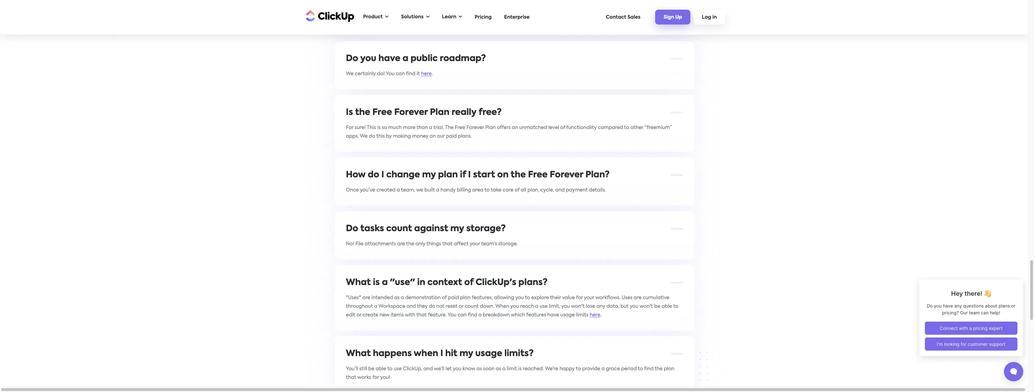 Task type: vqa. For each thing, say whether or not it's contained in the screenshot.
top here link
yes



Task type: describe. For each thing, give the bounding box(es) containing it.
grace
[[606, 367, 620, 371]]

2 vertical spatial my
[[459, 350, 473, 358]]

compared
[[598, 125, 623, 130]]

making
[[393, 134, 411, 139]]

a right built
[[436, 188, 439, 193]]

plan inside for sure! this is so much more than a trial. the free forever plan offers an unmatched level of functionality compared to other "freemium" apps. we do this by making money on our paid plans.
[[485, 125, 496, 130]]

be inside you'll still be able to use clickup, and we'll let you know as soon as a limit is reached. we're happy to provide a grace period to find the plan that works for you!
[[368, 367, 374, 371]]

billing inside you're free to cancel at anytime! when you do, your current plan will last until the end of your billing cycle, unless you choose to downgrade immediately.
[[567, 9, 581, 14]]

you!
[[380, 375, 390, 380]]

a left the limit
[[502, 367, 506, 371]]

what is a "use" in context of clickup's plans?
[[346, 279, 548, 287]]

know
[[463, 367, 475, 371]]

0 horizontal spatial are
[[362, 295, 370, 300]]

limits
[[576, 313, 588, 318]]

items
[[391, 313, 404, 318]]

clickup,
[[403, 367, 422, 371]]

we
[[416, 188, 423, 193]]

details.
[[589, 188, 606, 193]]

sign up button
[[655, 10, 690, 24]]

the
[[445, 125, 454, 130]]

1 vertical spatial billing
[[457, 188, 471, 193]]

explore
[[531, 295, 549, 300]]

a up create
[[374, 304, 377, 309]]

pricing link
[[471, 11, 495, 23]]

last
[[509, 9, 517, 14]]

take
[[491, 188, 501, 193]]

0 horizontal spatial or
[[357, 313, 361, 318]]

my for storage?
[[450, 225, 464, 233]]

anytime!
[[403, 9, 424, 14]]

unless
[[597, 9, 612, 14]]

you right but
[[630, 304, 638, 309]]

with
[[405, 313, 415, 318]]

the inside you'll still be able to use clickup, and we'll let you know as soon as a limit is reached. we're happy to provide a grace period to find the plan that works for you!
[[655, 367, 663, 371]]

hit
[[445, 350, 457, 358]]

workflows.
[[595, 295, 621, 300]]

able inside you'll still be able to use clickup, and we'll let you know as soon as a limit is reached. we're happy to provide a grace period to find the plan that works for you!
[[376, 367, 386, 371]]

up
[[675, 15, 682, 20]]

product
[[363, 15, 383, 19]]

you up contact
[[613, 9, 621, 14]]

able inside "uses" are intended as a demonstration of paid plan features, allowing you to explore their value for your workflows. uses are cumulative throughout a workspace and they do not reset or count down. when you reach a use limit, you won't lose any data, but you won't be able to edit or create new items with that feature. you can find a breakdown which features have usage limits
[[662, 304, 672, 309]]

here link for what is a "use" in context of clickup's plans?
[[590, 313, 600, 318]]

of inside for sure! this is so much more than a trial. the free forever plan offers an unmatched level of functionality compared to other "freemium" apps. we do this by making money on our paid plans.
[[560, 125, 565, 130]]

0 vertical spatial here
[[421, 71, 432, 76]]

until
[[519, 9, 529, 14]]

1 horizontal spatial here
[[590, 313, 600, 318]]

area
[[472, 188, 483, 193]]

is inside for sure! this is so much more than a trial. the free forever plan offers an unmatched level of functionality compared to other "freemium" apps. we do this by making money on our paid plans.
[[377, 125, 381, 130]]

other
[[630, 125, 643, 130]]

you're
[[346, 9, 361, 14]]

1 vertical spatial usage
[[475, 350, 502, 358]]

sales
[[628, 15, 640, 20]]

0 horizontal spatial count
[[386, 225, 412, 233]]

the up the all
[[511, 171, 526, 179]]

find inside you'll still be able to use clickup, and we'll let you know as soon as a limit is reached. we're happy to provide a grace period to find the plan that works for you!
[[644, 367, 654, 371]]

0 horizontal spatial i
[[381, 171, 384, 179]]

solutions button
[[398, 10, 433, 24]]

sign
[[664, 15, 674, 20]]

much
[[388, 125, 402, 130]]

new
[[380, 313, 390, 318]]

do for do you have a public roadmap?
[[346, 54, 358, 63]]

feature.
[[428, 313, 447, 318]]

to inside for sure! this is so much more than a trial. the free forever plan offers an unmatched level of functionality compared to other "freemium" apps. we do this by making money on our paid plans.
[[624, 125, 629, 130]]

trial.
[[433, 125, 444, 130]]

"uses"
[[346, 295, 361, 300]]

data,
[[606, 304, 619, 309]]

a up intended
[[382, 279, 388, 287]]

0 horizontal spatial cycle,
[[540, 188, 554, 193]]

an
[[512, 125, 518, 130]]

so
[[382, 125, 387, 130]]

we inside for sure! this is so much more than a trial. the free forever plan offers an unmatched level of functionality compared to other "freemium" apps. we do this by making money on our paid plans.
[[360, 134, 368, 139]]

clickup image
[[304, 9, 354, 22]]

1 horizontal spatial as
[[477, 367, 482, 371]]

your right end
[[555, 9, 566, 14]]

current
[[470, 9, 487, 14]]

contact sales button
[[602, 11, 644, 23]]

public
[[411, 54, 438, 63]]

enterprise
[[504, 15, 530, 20]]

on inside for sure! this is so much more than a trial. the free forever plan offers an unmatched level of functionality compared to other "freemium" apps. we do this by making money on our paid plans.
[[430, 134, 436, 139]]

your right the do,
[[458, 9, 468, 14]]

"uses" are intended as a demonstration of paid plan features, allowing you to explore their value for your workflows. uses are cumulative throughout a workspace and they do not reset or count down. when you reach a use limit, you won't lose any data, but you won't be able to edit or create new items with that feature. you can find a breakdown which features have usage limits
[[346, 295, 678, 318]]

no!
[[346, 242, 354, 246]]

the inside you're free to cancel at anytime! when you do, your current plan will last until the end of your billing cycle, unless you choose to downgrade immediately.
[[530, 9, 538, 14]]

certainly
[[355, 71, 376, 76]]

reached.
[[523, 367, 544, 371]]

a left team,
[[397, 188, 400, 193]]

you down value on the right of the page
[[561, 304, 570, 309]]

happy
[[559, 367, 575, 371]]

money
[[412, 134, 428, 139]]

do!
[[377, 71, 385, 76]]

provide
[[582, 367, 600, 371]]

use inside you'll still be able to use clickup, and we'll let you know as soon as a limit is reached. we're happy to provide a grace period to find the plan that works for you!
[[394, 367, 402, 371]]

than
[[417, 125, 428, 130]]

of inside "uses" are intended as a demonstration of paid plan features, allowing you to explore their value for your workflows. uses are cumulative throughout a workspace and they do not reset or count down. when you reach a use limit, you won't lose any data, but you won't be able to edit or create new items with that feature. you can find a breakdown which features have usage limits
[[442, 295, 447, 300]]

free for plan
[[528, 171, 548, 179]]

create
[[363, 313, 378, 318]]

1 horizontal spatial on
[[497, 171, 509, 179]]

plan inside you're free to cancel at anytime! when you do, your current plan will last until the end of your billing cycle, unless you choose to downgrade immediately.
[[488, 9, 499, 14]]

product button
[[360, 10, 392, 24]]

you up learn
[[440, 9, 448, 14]]

period
[[621, 367, 637, 371]]

handy
[[441, 188, 456, 193]]

pricing
[[475, 15, 492, 20]]

you've
[[360, 188, 375, 193]]

that inside you'll still be able to use clickup, and we'll let you know as soon as a limit is reached. we're happy to provide a grace period to find the plan that works for you!
[[346, 375, 356, 380]]

team,
[[401, 188, 415, 193]]

allowing
[[494, 295, 514, 300]]

a up 'features'
[[535, 304, 538, 309]]

0 vertical spatial plan
[[430, 108, 449, 117]]

attachments
[[365, 242, 396, 246]]

breakdown
[[483, 313, 510, 318]]

0 horizontal spatial have
[[378, 54, 400, 63]]

sign up
[[664, 15, 682, 20]]

1 horizontal spatial are
[[397, 242, 405, 246]]

storage.
[[498, 242, 518, 246]]

0 vertical spatial or
[[459, 304, 464, 309]]

they
[[417, 304, 428, 309]]

of left the all
[[515, 188, 519, 193]]

how do i change my plan if i start on the free forever plan?
[[346, 171, 610, 179]]

built
[[424, 188, 435, 193]]

"use"
[[390, 279, 415, 287]]

paid inside "uses" are intended as a demonstration of paid plan features, allowing you to explore their value for your workflows. uses are cumulative throughout a workspace and they do not reset or count down. when you reach a use limit, you won't lose any data, but you won't be able to edit or create new items with that feature. you can find a breakdown which features have usage limits
[[448, 295, 459, 300]]

against
[[414, 225, 448, 233]]

works
[[357, 375, 371, 380]]

2 horizontal spatial and
[[555, 188, 565, 193]]

use inside "uses" are intended as a demonstration of paid plan features, allowing you to explore their value for your workflows. uses are cumulative throughout a workspace and they do not reset or count down. when you reach a use limit, you won't lose any data, but you won't be able to edit or create new items with that feature. you can find a breakdown which features have usage limits
[[540, 304, 548, 309]]

can inside "uses" are intended as a demonstration of paid plan features, allowing you to explore their value for your workflows. uses are cumulative throughout a workspace and they do not reset or count down. when you reach a use limit, you won't lose any data, but you won't be able to edit or create new items with that feature. you can find a breakdown which features have usage limits
[[458, 313, 467, 318]]

free?
[[479, 108, 502, 117]]

0 horizontal spatial in
[[417, 279, 425, 287]]

for inside "uses" are intended as a demonstration of paid plan features, allowing you to explore their value for your workflows. uses are cumulative throughout a workspace and they do not reset or count down. when you reach a use limit, you won't lose any data, but you won't be able to edit or create new items with that feature. you can find a breakdown which features have usage limits
[[576, 295, 583, 300]]

the left only
[[406, 242, 414, 246]]

solutions
[[401, 15, 424, 19]]

0 vertical spatial .
[[432, 71, 433, 76]]

workspace
[[378, 304, 405, 309]]

0 horizontal spatial find
[[406, 71, 415, 76]]



Task type: locate. For each thing, give the bounding box(es) containing it.
able
[[662, 304, 672, 309], [376, 367, 386, 371]]

sure!
[[355, 125, 366, 130]]

do left 'not' on the bottom
[[429, 304, 435, 309]]

to
[[372, 9, 378, 14], [641, 9, 646, 14], [624, 125, 629, 130], [484, 188, 490, 193], [525, 295, 530, 300], [673, 304, 678, 309], [387, 367, 392, 371], [576, 367, 581, 371], [638, 367, 643, 371]]

do for do tasks count against my storage?
[[346, 225, 358, 233]]

1 vertical spatial you
[[448, 313, 456, 318]]

can right feature.
[[458, 313, 467, 318]]

cancel
[[379, 9, 395, 14]]

0 vertical spatial that
[[442, 242, 453, 246]]

find right period
[[644, 367, 654, 371]]

more
[[403, 125, 415, 130]]

you inside "uses" are intended as a demonstration of paid plan features, allowing you to explore their value for your workflows. uses are cumulative throughout a workspace and they do not reset or count down. when you reach a use limit, you won't lose any data, but you won't be able to edit or create new items with that feature. you can find a breakdown which features have usage limits
[[448, 313, 456, 318]]

a inside for sure! this is so much more than a trial. the free forever plan offers an unmatched level of functionality compared to other "freemium" apps. we do this by making money on our paid plans.
[[429, 125, 432, 130]]

and left payment
[[555, 188, 565, 193]]

we down sure! at top left
[[360, 134, 368, 139]]

is
[[377, 125, 381, 130], [373, 279, 380, 287], [518, 367, 522, 371]]

2 horizontal spatial as
[[496, 367, 501, 371]]

as right soon
[[496, 367, 501, 371]]

have inside "uses" are intended as a demonstration of paid plan features, allowing you to explore their value for your workflows. uses are cumulative throughout a workspace and they do not reset or count down. when you reach a use limit, you won't lose any data, but you won't be able to edit or create new items with that feature. you can find a breakdown which features have usage limits
[[547, 313, 559, 318]]

but
[[621, 304, 629, 309]]

are right uses
[[634, 295, 642, 300]]

1 do from the top
[[346, 54, 358, 63]]

paid down the
[[446, 134, 457, 139]]

usage left limits
[[560, 313, 575, 318]]

here right it
[[421, 71, 432, 76]]

0 vertical spatial my
[[422, 171, 436, 179]]

when
[[425, 9, 439, 14], [495, 304, 509, 309]]

what for what is a "use" in context of clickup's plans?
[[346, 279, 371, 287]]

find inside "uses" are intended as a demonstration of paid plan features, allowing you to explore their value for your workflows. uses are cumulative throughout a workspace and they do not reset or count down. when you reach a use limit, you won't lose any data, but you won't be able to edit or create new items with that feature. you can find a breakdown which features have usage limits
[[468, 313, 477, 318]]

once
[[346, 188, 359, 193]]

0 horizontal spatial forever
[[394, 108, 428, 117]]

0 horizontal spatial as
[[394, 295, 400, 300]]

0 vertical spatial find
[[406, 71, 415, 76]]

0 vertical spatial cycle,
[[582, 9, 596, 14]]

1 horizontal spatial you
[[448, 313, 456, 318]]

a left the public
[[403, 54, 408, 63]]

and inside you'll still be able to use clickup, and we'll let you know as soon as a limit is reached. we're happy to provide a grace period to find the plan that works for you!
[[423, 367, 433, 371]]

1 vertical spatial do
[[368, 171, 379, 179]]

0 horizontal spatial when
[[425, 9, 439, 14]]

"freemium"
[[644, 125, 672, 130]]

lose
[[586, 304, 595, 309]]

1 horizontal spatial use
[[540, 304, 548, 309]]

1 vertical spatial cycle,
[[540, 188, 554, 193]]

the right is
[[355, 108, 370, 117]]

we left certainly
[[346, 71, 354, 76]]

free
[[362, 9, 371, 14]]

0 horizontal spatial free
[[372, 108, 392, 117]]

a up workspace
[[401, 295, 404, 300]]

throughout
[[346, 304, 373, 309]]

1 what from the top
[[346, 279, 371, 287]]

1 horizontal spatial i
[[440, 350, 443, 358]]

plan inside "uses" are intended as a demonstration of paid plan features, allowing you to explore their value for your workflows. uses are cumulative throughout a workspace and they do not reset or count down. when you reach a use limit, you won't lose any data, but you won't be able to edit or create new items with that feature. you can find a breakdown which features have usage limits
[[460, 295, 471, 300]]

not
[[436, 304, 444, 309]]

0 vertical spatial paid
[[446, 134, 457, 139]]

is right the limit
[[518, 367, 522, 371]]

1 vertical spatial count
[[465, 304, 479, 309]]

or right reset
[[459, 304, 464, 309]]

1 vertical spatial in
[[417, 279, 425, 287]]

plan?
[[585, 171, 610, 179]]

1 vertical spatial paid
[[448, 295, 459, 300]]

for inside you'll still be able to use clickup, and we'll let you know as soon as a limit is reached. we're happy to provide a grace period to find the plan that works for you!
[[372, 375, 379, 380]]

forever inside for sure! this is so much more than a trial. the free forever plan offers an unmatched level of functionality compared to other "freemium" apps. we do this by making money on our paid plans.
[[466, 125, 484, 130]]

will
[[500, 9, 508, 14]]

free
[[372, 108, 392, 117], [455, 125, 465, 130], [528, 171, 548, 179]]

paid inside for sure! this is so much more than a trial. the free forever plan offers an unmatched level of functionality compared to other "freemium" apps. we do this by making money on our paid plans.
[[446, 134, 457, 139]]

plan,
[[527, 188, 539, 193]]

a left grace
[[601, 367, 605, 371]]

how
[[346, 171, 366, 179]]

cycle, right plan,
[[540, 188, 554, 193]]

a down down.
[[478, 313, 482, 318]]

forever for than
[[466, 125, 484, 130]]

0 vertical spatial can
[[396, 71, 405, 76]]

0 vertical spatial have
[[378, 54, 400, 63]]

what up still at bottom
[[346, 350, 371, 358]]

1 vertical spatial plan
[[485, 125, 496, 130]]

2 vertical spatial free
[[528, 171, 548, 179]]

1 vertical spatial have
[[547, 313, 559, 318]]

when inside "uses" are intended as a demonstration of paid plan features, allowing you to explore their value for your workflows. uses are cumulative throughout a workspace and they do not reset or count down. when you reach a use limit, you won't lose any data, but you won't be able to edit or create new items with that feature. you can find a breakdown which features have usage limits
[[495, 304, 509, 309]]

for
[[346, 125, 353, 130]]

do inside "uses" are intended as a demonstration of paid plan features, allowing you to explore their value for your workflows. uses are cumulative throughout a workspace and they do not reset or count down. when you reach a use limit, you won't lose any data, but you won't be able to edit or create new items with that feature. you can find a breakdown which features have usage limits
[[429, 304, 435, 309]]

still
[[359, 367, 367, 371]]

plan inside you'll still be able to use clickup, and we'll let you know as soon as a limit is reached. we're happy to provide a grace period to find the plan that works for you!
[[664, 367, 674, 371]]

my for plan
[[422, 171, 436, 179]]

demonstration
[[405, 295, 441, 300]]

0 vertical spatial be
[[654, 304, 660, 309]]

1 horizontal spatial free
[[455, 125, 465, 130]]

you up the which
[[510, 304, 519, 309]]

2 do from the top
[[346, 225, 358, 233]]

is
[[346, 108, 353, 117]]

here link for do you have a public roadmap?
[[421, 71, 432, 76]]

when down "allowing"
[[495, 304, 509, 309]]

as left soon
[[477, 367, 482, 371]]

that down you'll
[[346, 375, 356, 380]]

for sure! this is so much more than a trial. the free forever plan offers an unmatched level of functionality compared to other "freemium" apps. we do this by making money on our paid plans.
[[346, 125, 672, 139]]

forever up plans.
[[466, 125, 484, 130]]

you right the let
[[453, 367, 461, 371]]

really
[[452, 108, 476, 117]]

0 horizontal spatial for
[[372, 375, 379, 380]]

1 vertical spatial can
[[458, 313, 467, 318]]

let
[[446, 367, 452, 371]]

1 vertical spatial is
[[373, 279, 380, 287]]

find down features,
[[468, 313, 477, 318]]

learn
[[442, 15, 456, 19]]

your up lose
[[584, 295, 594, 300]]

2 vertical spatial and
[[423, 367, 433, 371]]

0 vertical spatial use
[[540, 304, 548, 309]]

free up plan,
[[528, 171, 548, 179]]

do inside for sure! this is so much more than a trial. the free forever plan offers an unmatched level of functionality compared to other "freemium" apps. we do this by making money on our paid plans.
[[369, 134, 375, 139]]

1 vertical spatial be
[[368, 367, 374, 371]]

1 horizontal spatial here link
[[590, 313, 600, 318]]

that inside "uses" are intended as a demonstration of paid plan features, allowing you to explore their value for your workflows. uses are cumulative throughout a workspace and they do not reset or count down. when you reach a use limit, you won't lose any data, but you won't be able to edit or create new items with that feature. you can find a breakdown which features have usage limits
[[416, 313, 427, 318]]

0 vertical spatial do
[[369, 134, 375, 139]]

1 vertical spatial here
[[590, 313, 600, 318]]

you
[[386, 71, 395, 76], [448, 313, 456, 318]]

1 horizontal spatial forever
[[466, 125, 484, 130]]

my up built
[[422, 171, 436, 179]]

do left this
[[369, 134, 375, 139]]

end
[[539, 9, 548, 14]]

usage up soon
[[475, 350, 502, 358]]

1 vertical spatial do
[[346, 225, 358, 233]]

free inside for sure! this is so much more than a trial. the free forever plan offers an unmatched level of functionality compared to other "freemium" apps. we do this by making money on our paid plans.
[[455, 125, 465, 130]]

are left only
[[397, 242, 405, 246]]

what for what happens when i hit my usage limits?
[[346, 350, 371, 358]]

i right if
[[468, 171, 471, 179]]

features,
[[472, 295, 493, 300]]

1 horizontal spatial be
[[654, 304, 660, 309]]

2 horizontal spatial find
[[644, 367, 654, 371]]

forever up payment
[[550, 171, 583, 179]]

what
[[346, 279, 371, 287], [346, 350, 371, 358]]

won't down cumulative
[[640, 304, 653, 309]]

this
[[376, 134, 385, 139]]

2 horizontal spatial free
[[528, 171, 548, 179]]

won't
[[571, 304, 585, 309], [640, 304, 653, 309]]

cycle,
[[582, 9, 596, 14], [540, 188, 554, 193]]

our
[[437, 134, 445, 139]]

on left our
[[430, 134, 436, 139]]

cycle, inside you're free to cancel at anytime! when you do, your current plan will last until the end of your billing cycle, unless you choose to downgrade immediately.
[[582, 9, 596, 14]]

1 horizontal spatial in
[[712, 15, 717, 20]]

1 vertical spatial what
[[346, 350, 371, 358]]

roadmap?
[[440, 54, 486, 63]]

0 horizontal spatial .
[[432, 71, 433, 76]]

you'll
[[346, 367, 358, 371]]

which
[[511, 313, 525, 318]]

in up 'demonstration'
[[417, 279, 425, 287]]

is inside you'll still be able to use clickup, and we'll let you know as soon as a limit is reached. we're happy to provide a grace period to find the plan that works for you!
[[518, 367, 522, 371]]

and up with
[[406, 304, 416, 309]]

0 horizontal spatial billing
[[457, 188, 471, 193]]

of
[[550, 9, 554, 14], [560, 125, 565, 130], [515, 188, 519, 193], [464, 279, 473, 287], [442, 295, 447, 300]]

edit
[[346, 313, 355, 318]]

we'll
[[434, 367, 444, 371]]

what up "uses"
[[346, 279, 371, 287]]

1 vertical spatial my
[[450, 225, 464, 233]]

is the free forever plan really free?
[[346, 108, 502, 117]]

what happens when i hit my usage limits?
[[346, 350, 534, 358]]

paid up reset
[[448, 295, 459, 300]]

we certainly do! you can find it here .
[[346, 71, 433, 76]]

1 horizontal spatial won't
[[640, 304, 653, 309]]

0 vertical spatial we
[[346, 71, 354, 76]]

limits?
[[504, 350, 534, 358]]

you inside you'll still be able to use clickup, and we'll let you know as soon as a limit is reached. we're happy to provide a grace period to find the plan that works for you!
[[453, 367, 461, 371]]

context
[[427, 279, 462, 287]]

2 what from the top
[[346, 350, 371, 358]]

0 vertical spatial count
[[386, 225, 412, 233]]

payment
[[566, 188, 588, 193]]

0 horizontal spatial can
[[396, 71, 405, 76]]

of inside you're free to cancel at anytime! when you do, your current plan will last until the end of your billing cycle, unless you choose to downgrade immediately.
[[550, 9, 554, 14]]

find left it
[[406, 71, 415, 76]]

do,
[[450, 9, 457, 14]]

free for much
[[455, 125, 465, 130]]

use left clickup,
[[394, 367, 402, 371]]

cumulative
[[643, 295, 669, 300]]

only
[[415, 242, 425, 246]]

your inside "uses" are intended as a demonstration of paid plan features, allowing you to explore their value for your workflows. uses are cumulative throughout a workspace and they do not reset or count down. when you reach a use limit, you won't lose any data, but you won't be able to edit or create new items with that feature. you can find a breakdown which features have usage limits
[[584, 295, 594, 300]]

billing left unless
[[567, 9, 581, 14]]

plan left the offers
[[485, 125, 496, 130]]

. down any
[[600, 313, 601, 318]]

0 vertical spatial in
[[712, 15, 717, 20]]

created
[[376, 188, 395, 193]]

1 vertical spatial use
[[394, 367, 402, 371]]

0 vertical spatial and
[[555, 188, 565, 193]]

1 horizontal spatial able
[[662, 304, 672, 309]]

1 horizontal spatial usage
[[560, 313, 575, 318]]

1 horizontal spatial plan
[[485, 125, 496, 130]]

usage
[[560, 313, 575, 318], [475, 350, 502, 358]]

are up throughout
[[362, 295, 370, 300]]

by
[[386, 134, 392, 139]]

free up so
[[372, 108, 392, 117]]

this
[[367, 125, 376, 130]]

enterprise link
[[501, 11, 533, 23]]

0 horizontal spatial you
[[386, 71, 395, 76]]

0 vertical spatial you
[[386, 71, 395, 76]]

and left we'll
[[423, 367, 433, 371]]

when inside you're free to cancel at anytime! when you do, your current plan will last until the end of your billing cycle, unless you choose to downgrade immediately.
[[425, 9, 439, 14]]

have down limit,
[[547, 313, 559, 318]]

1 horizontal spatial for
[[576, 295, 583, 300]]

i up created at the top left of page
[[381, 171, 384, 179]]

the right period
[[655, 367, 663, 371]]

limit
[[507, 367, 517, 371]]

1 vertical spatial and
[[406, 304, 416, 309]]

is left so
[[377, 125, 381, 130]]

contact
[[606, 15, 626, 20]]

be right still at bottom
[[368, 367, 374, 371]]

free up plans.
[[455, 125, 465, 130]]

. right it
[[432, 71, 433, 76]]

0 horizontal spatial usage
[[475, 350, 502, 358]]

have up we certainly do! you can find it here .
[[378, 54, 400, 63]]

on up the care
[[497, 171, 509, 179]]

1 horizontal spatial and
[[423, 367, 433, 371]]

your right affect
[[470, 242, 480, 246]]

2 vertical spatial that
[[346, 375, 356, 380]]

you down reset
[[448, 313, 456, 318]]

and inside "uses" are intended as a demonstration of paid plan features, allowing you to explore their value for your workflows. uses are cumulative throughout a workspace and they do not reset or count down. when you reach a use limit, you won't lose any data, but you won't be able to edit or create new items with that feature. you can find a breakdown which features have usage limits
[[406, 304, 416, 309]]

you up certainly
[[360, 54, 376, 63]]

0 horizontal spatial be
[[368, 367, 374, 371]]

at
[[396, 9, 401, 14]]

a
[[403, 54, 408, 63], [429, 125, 432, 130], [397, 188, 400, 193], [436, 188, 439, 193], [382, 279, 388, 287], [401, 295, 404, 300], [374, 304, 377, 309], [535, 304, 538, 309], [478, 313, 482, 318], [502, 367, 506, 371], [601, 367, 605, 371]]

affect
[[454, 242, 469, 246]]

in right log
[[712, 15, 717, 20]]

forever for i
[[550, 171, 583, 179]]

2 vertical spatial do
[[429, 304, 435, 309]]

my up affect
[[450, 225, 464, 233]]

that down they
[[416, 313, 427, 318]]

you're free to cancel at anytime! when you do, your current plan will last until the end of your billing cycle, unless you choose to downgrade immediately.
[[346, 9, 675, 22]]

0 vertical spatial usage
[[560, 313, 575, 318]]

0 horizontal spatial use
[[394, 367, 402, 371]]

billing left area at the top left of the page
[[457, 188, 471, 193]]

2 horizontal spatial i
[[468, 171, 471, 179]]

0 vertical spatial for
[[576, 295, 583, 300]]

that right things
[[442, 242, 453, 246]]

billing
[[567, 9, 581, 14], [457, 188, 471, 193]]

can
[[396, 71, 405, 76], [458, 313, 467, 318]]

0 vertical spatial forever
[[394, 108, 428, 117]]

soon
[[483, 367, 495, 371]]

do up no!
[[346, 225, 358, 233]]

forever up more
[[394, 108, 428, 117]]

of right end
[[550, 9, 554, 14]]

0 vertical spatial able
[[662, 304, 672, 309]]

of up features,
[[464, 279, 473, 287]]

1 won't from the left
[[571, 304, 585, 309]]

as inside "uses" are intended as a demonstration of paid plan features, allowing you to explore their value for your workflows. uses are cumulative throughout a workspace and they do not reset or count down. when you reach a use limit, you won't lose any data, but you won't be able to edit or create new items with that feature. you can find a breakdown which features have usage limits
[[394, 295, 400, 300]]

2 horizontal spatial forever
[[550, 171, 583, 179]]

things
[[426, 242, 441, 246]]

0 vertical spatial free
[[372, 108, 392, 117]]

is up intended
[[373, 279, 380, 287]]

be
[[654, 304, 660, 309], [368, 367, 374, 371]]

no! file attachments are the only things that affect your team's storage.
[[346, 242, 518, 246]]

1 vertical spatial we
[[360, 134, 368, 139]]

be down cumulative
[[654, 304, 660, 309]]

or right edit
[[357, 313, 361, 318]]

here link down lose
[[590, 313, 600, 318]]

the left end
[[530, 9, 538, 14]]

1 horizontal spatial we
[[360, 134, 368, 139]]

1 vertical spatial when
[[495, 304, 509, 309]]

you right do!
[[386, 71, 395, 76]]

paid
[[446, 134, 457, 139], [448, 295, 459, 300]]

i
[[381, 171, 384, 179], [468, 171, 471, 179], [440, 350, 443, 358]]

1 vertical spatial find
[[468, 313, 477, 318]]

won't up limits
[[571, 304, 585, 309]]

1 horizontal spatial count
[[465, 304, 479, 309]]

here
[[421, 71, 432, 76], [590, 313, 600, 318]]

log in link
[[694, 10, 725, 24]]

1 vertical spatial .
[[600, 313, 601, 318]]

of up 'not' on the bottom
[[442, 295, 447, 300]]

1 vertical spatial here link
[[590, 313, 600, 318]]

my right hit
[[459, 350, 473, 358]]

here link right it
[[421, 71, 432, 76]]

0 horizontal spatial that
[[346, 375, 356, 380]]

0 vertical spatial billing
[[567, 9, 581, 14]]

.
[[432, 71, 433, 76], [600, 313, 601, 318]]

as up workspace
[[394, 295, 400, 300]]

count up attachments at the bottom left of page
[[386, 225, 412, 233]]

2 horizontal spatial are
[[634, 295, 642, 300]]

intended
[[371, 295, 393, 300]]

0 vertical spatial is
[[377, 125, 381, 130]]

1 vertical spatial or
[[357, 313, 361, 318]]

it
[[417, 71, 420, 76]]

if
[[460, 171, 466, 179]]

happens
[[373, 350, 412, 358]]

0 horizontal spatial here link
[[421, 71, 432, 76]]

here down lose
[[590, 313, 600, 318]]

or
[[459, 304, 464, 309], [357, 313, 361, 318]]

be inside "uses" are intended as a demonstration of paid plan features, allowing you to explore their value for your workflows. uses are cumulative throughout a workspace and they do not reset or count down. when you reach a use limit, you won't lose any data, but you won't be able to edit or create new items with that feature. you can find a breakdown which features have usage limits
[[654, 304, 660, 309]]

functionality
[[566, 125, 597, 130]]

when right anytime!
[[425, 9, 439, 14]]

1 horizontal spatial billing
[[567, 9, 581, 14]]

2 won't from the left
[[640, 304, 653, 309]]

1 horizontal spatial have
[[547, 313, 559, 318]]

count inside "uses" are intended as a demonstration of paid plan features, allowing you to explore their value for your workflows. uses are cumulative throughout a workspace and they do not reset or count down. when you reach a use limit, you won't lose any data, but you won't be able to edit or create new items with that feature. you can find a breakdown which features have usage limits
[[465, 304, 479, 309]]

0 horizontal spatial on
[[430, 134, 436, 139]]

immediately.
[[346, 17, 377, 22]]

your
[[458, 9, 468, 14], [555, 9, 566, 14], [470, 242, 480, 246], [584, 295, 594, 300]]

start
[[473, 171, 495, 179]]

log
[[702, 15, 711, 20]]

able down cumulative
[[662, 304, 672, 309]]

you up reach
[[515, 295, 524, 300]]

usage inside "uses" are intended as a demonstration of paid plan features, allowing you to explore their value for your workflows. uses are cumulative throughout a workspace and they do not reset or count down. when you reach a use limit, you won't lose any data, but you won't be able to edit or create new items with that feature. you can find a breakdown which features have usage limits
[[560, 313, 575, 318]]

0 vertical spatial on
[[430, 134, 436, 139]]

apps.
[[346, 134, 359, 139]]



